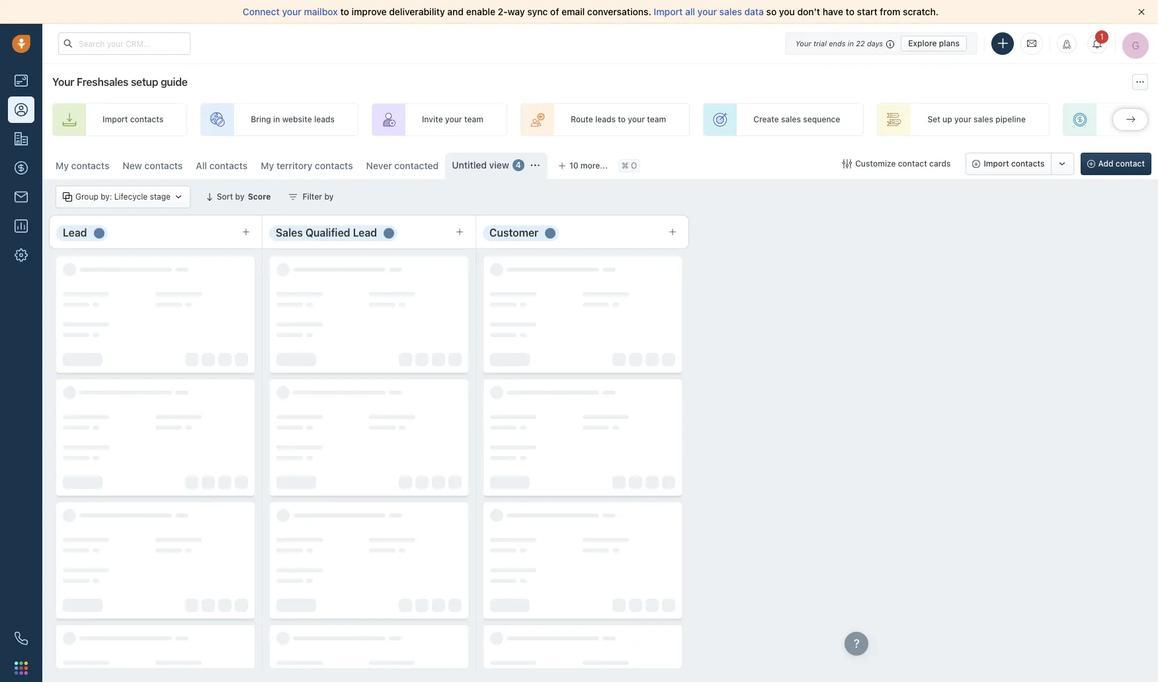 Task type: describe. For each thing, give the bounding box(es) containing it.
set
[[928, 115, 941, 125]]

ends
[[829, 39, 846, 47]]

route leads to your team
[[571, 115, 666, 125]]

add deal
[[1113, 115, 1147, 125]]

my territory contacts
[[261, 160, 353, 171]]

customize contact cards
[[855, 159, 951, 169]]

contacts right new
[[144, 160, 183, 171]]

your freshsales setup guide
[[52, 76, 188, 88]]

up
[[943, 115, 952, 125]]

filter by button
[[280, 186, 342, 208]]

territory
[[276, 160, 312, 171]]

customize
[[855, 159, 896, 169]]

1 vertical spatial in
[[273, 115, 280, 125]]

deliverability
[[389, 6, 445, 17]]

way
[[508, 6, 525, 17]]

group by: lifecycle stage
[[75, 192, 171, 202]]

2 lead from the left
[[353, 227, 377, 239]]

1 horizontal spatial sales
[[781, 115, 801, 125]]

by for filter
[[324, 192, 334, 202]]

set up your sales pipeline
[[928, 115, 1026, 125]]

improve
[[352, 6, 387, 17]]

container_wx8msf4aqz5i3rn1 image for customize contact cards 'button'
[[843, 159, 852, 169]]

cards
[[929, 159, 951, 169]]

10 more...
[[570, 161, 608, 171]]

untitled view 4
[[452, 159, 521, 171]]

guide
[[161, 76, 188, 88]]

deal
[[1131, 115, 1147, 125]]

22
[[856, 39, 865, 47]]

close image
[[1138, 9, 1145, 15]]

new
[[123, 160, 142, 171]]

2 horizontal spatial to
[[846, 6, 855, 17]]

add deal link
[[1063, 103, 1158, 136]]

10
[[570, 161, 578, 171]]

my contacts
[[56, 160, 109, 171]]

days
[[867, 39, 883, 47]]

contacts inside button
[[1011, 159, 1045, 169]]

import contacts group
[[966, 153, 1074, 175]]

contacts up the group
[[71, 160, 109, 171]]

2-
[[498, 6, 508, 17]]

freshsales
[[77, 76, 128, 88]]

4
[[516, 160, 521, 170]]

bring in website leads
[[251, 115, 335, 125]]

trial
[[814, 39, 827, 47]]

enable
[[466, 6, 495, 17]]

1 team from the left
[[464, 115, 484, 125]]

view
[[489, 159, 509, 171]]

all
[[685, 6, 695, 17]]

your trial ends in 22 days
[[796, 39, 883, 47]]

phone image
[[15, 632, 28, 646]]

0 horizontal spatial container_wx8msf4aqz5i3rn1 image
[[63, 192, 72, 202]]

never
[[366, 160, 392, 171]]

your inside "link"
[[628, 115, 645, 125]]

explore plans link
[[901, 35, 967, 51]]

have
[[823, 6, 843, 17]]

never contacted
[[366, 160, 439, 171]]

start
[[857, 6, 878, 17]]

connect your mailbox to improve deliverability and enable 2-way sync of email conversations. import all your sales data so you don't have to start from scratch.
[[243, 6, 939, 17]]

sync
[[527, 6, 548, 17]]

create sales sequence
[[754, 115, 840, 125]]

customize contact cards button
[[834, 153, 959, 175]]

import contacts for the import contacts link at the top left
[[103, 115, 163, 125]]

plans
[[939, 38, 960, 48]]

all contacts
[[196, 160, 248, 171]]

⌘ o
[[622, 161, 637, 171]]

don't
[[797, 6, 820, 17]]

contacted
[[394, 160, 439, 171]]

bring
[[251, 115, 271, 125]]

2 horizontal spatial container_wx8msf4aqz5i3rn1 image
[[530, 161, 540, 170]]

your right invite
[[445, 115, 462, 125]]

add for add contact
[[1098, 159, 1114, 169]]

set up your sales pipeline link
[[877, 103, 1050, 136]]

so
[[766, 6, 777, 17]]

invite your team link
[[372, 103, 507, 136]]

your right all
[[698, 6, 717, 17]]

contact for customize
[[898, 159, 927, 169]]

sequence
[[803, 115, 840, 125]]

untitled
[[452, 159, 487, 171]]

untitled view link
[[452, 159, 509, 172]]



Task type: locate. For each thing, give the bounding box(es) containing it.
your left 'trial'
[[796, 39, 811, 47]]

1 by from the left
[[235, 192, 245, 202]]

sort by score
[[217, 192, 271, 202]]

2 my from the left
[[261, 160, 274, 171]]

1 link
[[1088, 30, 1109, 54]]

1 vertical spatial import
[[103, 115, 128, 125]]

1
[[1100, 32, 1104, 42]]

contacts down pipeline
[[1011, 159, 1045, 169]]

0 horizontal spatial container_wx8msf4aqz5i3rn1 image
[[288, 192, 297, 202]]

2 team from the left
[[647, 115, 666, 125]]

filter
[[303, 192, 322, 202]]

contact down add deal
[[1116, 159, 1145, 169]]

import contacts link
[[52, 103, 187, 136]]

your
[[282, 6, 302, 17], [698, 6, 717, 17], [445, 115, 462, 125], [628, 115, 645, 125], [955, 115, 972, 125]]

add inside button
[[1098, 159, 1114, 169]]

1 vertical spatial import contacts
[[984, 159, 1045, 169]]

in left 22
[[848, 39, 854, 47]]

new contacts
[[123, 160, 183, 171]]

0 horizontal spatial import contacts
[[103, 115, 163, 125]]

1 lead from the left
[[63, 227, 87, 239]]

website
[[282, 115, 312, 125]]

to right route
[[618, 115, 626, 125]]

add down add deal link on the top right of page
[[1098, 159, 1114, 169]]

container_wx8msf4aqz5i3rn1 image
[[530, 161, 540, 170], [63, 192, 72, 202], [174, 192, 183, 202]]

to right mailbox
[[340, 6, 349, 17]]

1 horizontal spatial container_wx8msf4aqz5i3rn1 image
[[174, 192, 183, 202]]

import down pipeline
[[984, 159, 1009, 169]]

0 vertical spatial import contacts
[[103, 115, 163, 125]]

1 horizontal spatial leads
[[595, 115, 616, 125]]

0 horizontal spatial sales
[[720, 6, 742, 17]]

contacts up filter by
[[315, 160, 353, 171]]

your up o
[[628, 115, 645, 125]]

pipeline
[[996, 115, 1026, 125]]

to left start at the top of page
[[846, 6, 855, 17]]

in
[[848, 39, 854, 47], [273, 115, 280, 125]]

my for my territory contacts
[[261, 160, 274, 171]]

to inside route leads to your team "link"
[[618, 115, 626, 125]]

qualified
[[305, 227, 350, 239]]

your left mailbox
[[282, 6, 302, 17]]

0 horizontal spatial leads
[[314, 115, 335, 125]]

setup
[[131, 76, 158, 88]]

my contacts button
[[49, 153, 116, 179], [56, 160, 109, 171]]

import left all
[[654, 6, 683, 17]]

explore plans
[[908, 38, 960, 48]]

my territory contacts button
[[254, 153, 360, 179], [261, 160, 353, 171]]

contact inside button
[[1116, 159, 1145, 169]]

and
[[447, 6, 464, 17]]

your left "freshsales"
[[52, 76, 74, 88]]

import for the import contacts link at the top left
[[103, 115, 128, 125]]

team inside "link"
[[647, 115, 666, 125]]

by right filter
[[324, 192, 334, 202]]

container_wx8msf4aqz5i3rn1 image inside customize contact cards 'button'
[[843, 159, 852, 169]]

1 vertical spatial add
[[1098, 159, 1114, 169]]

sort
[[217, 192, 233, 202]]

add
[[1113, 115, 1128, 125], [1098, 159, 1114, 169]]

connect your mailbox link
[[243, 6, 340, 17]]

0 vertical spatial container_wx8msf4aqz5i3rn1 image
[[843, 159, 852, 169]]

contacts right all
[[209, 160, 248, 171]]

by right sort
[[235, 192, 245, 202]]

2 horizontal spatial sales
[[974, 115, 994, 125]]

email
[[562, 6, 585, 17]]

by:
[[101, 192, 112, 202]]

1 horizontal spatial team
[[647, 115, 666, 125]]

lead down the group
[[63, 227, 87, 239]]

1 horizontal spatial import contacts
[[984, 159, 1045, 169]]

1 leads from the left
[[314, 115, 335, 125]]

leads
[[314, 115, 335, 125], [595, 115, 616, 125]]

invite
[[422, 115, 443, 125]]

customer
[[490, 227, 539, 239]]

1 my from the left
[[56, 160, 69, 171]]

never contacted button
[[360, 153, 445, 179], [366, 160, 439, 171]]

phone element
[[8, 626, 34, 652]]

explore
[[908, 38, 937, 48]]

1 horizontal spatial import
[[654, 6, 683, 17]]

import all your sales data link
[[654, 6, 766, 17]]

leads inside route leads to your team "link"
[[595, 115, 616, 125]]

add contact
[[1098, 159, 1145, 169]]

all
[[196, 160, 207, 171]]

contact left cards
[[898, 159, 927, 169]]

import contacts button
[[966, 153, 1051, 175]]

invite your team
[[422, 115, 484, 125]]

sales left data
[[720, 6, 742, 17]]

1 horizontal spatial by
[[324, 192, 334, 202]]

0 horizontal spatial your
[[52, 76, 74, 88]]

your for your trial ends in 22 days
[[796, 39, 811, 47]]

add left deal
[[1113, 115, 1128, 125]]

add contact button
[[1081, 153, 1152, 175]]

sales qualified lead
[[276, 227, 377, 239]]

email image
[[1027, 38, 1037, 49]]

1 horizontal spatial to
[[618, 115, 626, 125]]

1 horizontal spatial container_wx8msf4aqz5i3rn1 image
[[843, 159, 852, 169]]

sales
[[276, 227, 303, 239]]

import inside button
[[984, 159, 1009, 169]]

scratch.
[[903, 6, 939, 17]]

0 horizontal spatial import
[[103, 115, 128, 125]]

your for your freshsales setup guide
[[52, 76, 74, 88]]

container_wx8msf4aqz5i3rn1 image left the group
[[63, 192, 72, 202]]

import contacts down pipeline
[[984, 159, 1045, 169]]

connect
[[243, 6, 280, 17]]

1 contact from the left
[[898, 159, 927, 169]]

0 horizontal spatial contact
[[898, 159, 927, 169]]

0 vertical spatial import
[[654, 6, 683, 17]]

0 horizontal spatial lead
[[63, 227, 87, 239]]

by for sort
[[235, 192, 245, 202]]

your
[[796, 39, 811, 47], [52, 76, 74, 88]]

by
[[235, 192, 245, 202], [324, 192, 334, 202]]

o
[[631, 161, 637, 171]]

2 vertical spatial import
[[984, 159, 1009, 169]]

data
[[745, 6, 764, 17]]

import contacts inside button
[[984, 159, 1045, 169]]

your right up on the top of the page
[[955, 115, 972, 125]]

10 more... button
[[551, 157, 615, 175]]

of
[[550, 6, 559, 17]]

create
[[754, 115, 779, 125]]

2 horizontal spatial import
[[984, 159, 1009, 169]]

container_wx8msf4aqz5i3rn1 image inside filter by button
[[288, 192, 297, 202]]

leads right route
[[595, 115, 616, 125]]

import contacts for import contacts button
[[984, 159, 1045, 169]]

lead
[[63, 227, 87, 239], [353, 227, 377, 239]]

import contacts down setup
[[103, 115, 163, 125]]

you
[[779, 6, 795, 17]]

container_wx8msf4aqz5i3rn1 image left customize on the right
[[843, 159, 852, 169]]

my for my contacts
[[56, 160, 69, 171]]

group
[[75, 192, 98, 202]]

route leads to your team link
[[521, 103, 690, 136]]

0 horizontal spatial my
[[56, 160, 69, 171]]

contact inside 'button'
[[898, 159, 927, 169]]

by inside button
[[324, 192, 334, 202]]

leads right website
[[314, 115, 335, 125]]

1 vertical spatial container_wx8msf4aqz5i3rn1 image
[[288, 192, 297, 202]]

create sales sequence link
[[703, 103, 864, 136]]

contact for add
[[1116, 159, 1145, 169]]

0 horizontal spatial to
[[340, 6, 349, 17]]

⌘
[[622, 161, 629, 171]]

import down your freshsales setup guide
[[103, 115, 128, 125]]

bring in website leads link
[[201, 103, 358, 136]]

score
[[248, 192, 271, 202]]

contacts down setup
[[130, 115, 163, 125]]

Search your CRM... text field
[[58, 32, 191, 55]]

2 by from the left
[[324, 192, 334, 202]]

0 horizontal spatial team
[[464, 115, 484, 125]]

container_wx8msf4aqz5i3rn1 image right stage
[[174, 192, 183, 202]]

freshworks switcher image
[[15, 662, 28, 675]]

2 leads from the left
[[595, 115, 616, 125]]

0 horizontal spatial by
[[235, 192, 245, 202]]

stage
[[150, 192, 171, 202]]

container_wx8msf4aqz5i3rn1 image left filter
[[288, 192, 297, 202]]

add for add deal
[[1113, 115, 1128, 125]]

sales
[[720, 6, 742, 17], [781, 115, 801, 125], [974, 115, 994, 125]]

route
[[571, 115, 593, 125]]

contact
[[898, 159, 927, 169], [1116, 159, 1145, 169]]

container_wx8msf4aqz5i3rn1 image for filter by button
[[288, 192, 297, 202]]

sales left pipeline
[[974, 115, 994, 125]]

0 vertical spatial in
[[848, 39, 854, 47]]

from
[[880, 6, 901, 17]]

more...
[[581, 161, 608, 171]]

1 horizontal spatial lead
[[353, 227, 377, 239]]

import contacts
[[103, 115, 163, 125], [984, 159, 1045, 169]]

leads inside bring in website leads link
[[314, 115, 335, 125]]

in right bring
[[273, 115, 280, 125]]

import for import contacts button
[[984, 159, 1009, 169]]

my
[[56, 160, 69, 171], [261, 160, 274, 171]]

2 contact from the left
[[1116, 159, 1145, 169]]

all contacts button
[[189, 153, 254, 179], [196, 160, 248, 171]]

mailbox
[[304, 6, 338, 17]]

lifecycle
[[114, 192, 148, 202]]

1 horizontal spatial your
[[796, 39, 811, 47]]

0 vertical spatial add
[[1113, 115, 1128, 125]]

1 horizontal spatial in
[[848, 39, 854, 47]]

group by: lifecycle stage button
[[56, 186, 190, 208]]

0 vertical spatial your
[[796, 39, 811, 47]]

1 horizontal spatial contact
[[1116, 159, 1145, 169]]

lead right the qualified
[[353, 227, 377, 239]]

container_wx8msf4aqz5i3rn1 image
[[843, 159, 852, 169], [288, 192, 297, 202]]

1 horizontal spatial my
[[261, 160, 274, 171]]

1 vertical spatial your
[[52, 76, 74, 88]]

0 horizontal spatial in
[[273, 115, 280, 125]]

container_wx8msf4aqz5i3rn1 image right 4
[[530, 161, 540, 170]]

sales right the create
[[781, 115, 801, 125]]



Task type: vqa. For each thing, say whether or not it's contained in the screenshot.
facebook circled icon
no



